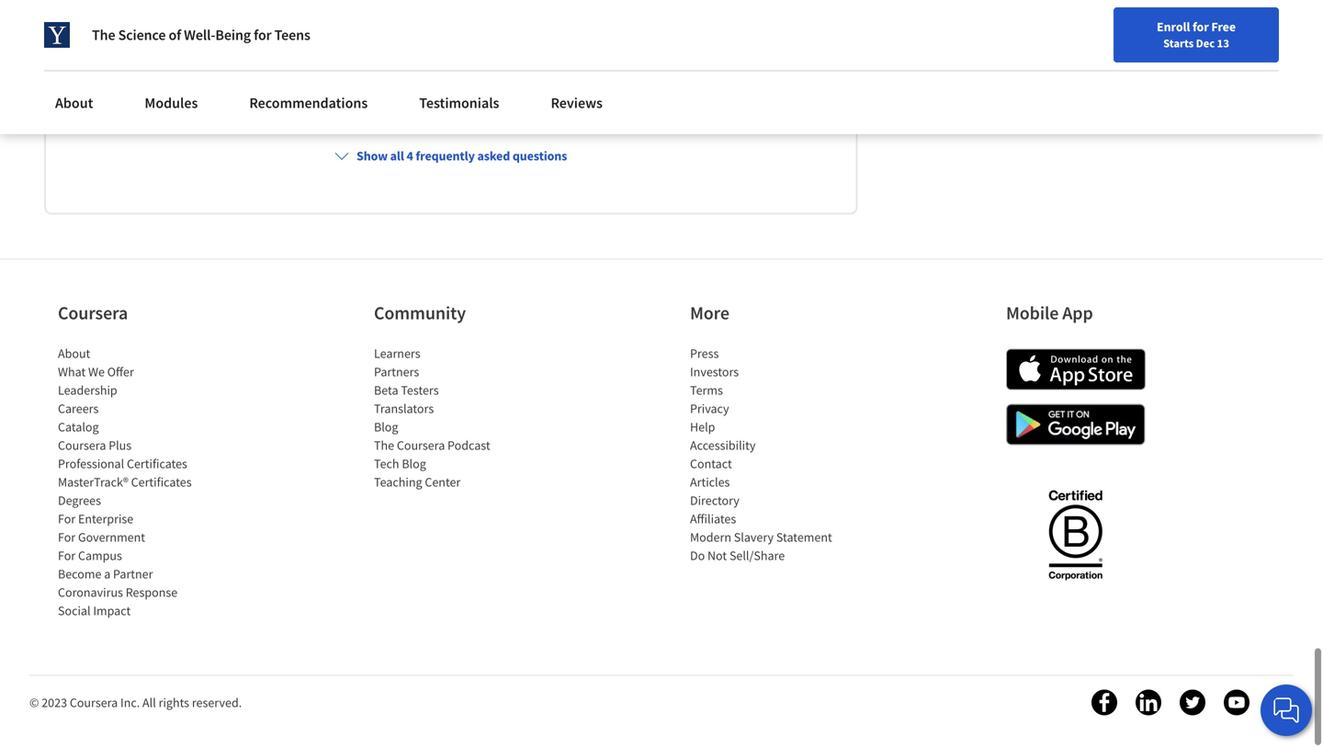 Task type: vqa. For each thing, say whether or not it's contained in the screenshot.
'15'
no



Task type: describe. For each thing, give the bounding box(es) containing it.
list for coursera
[[58, 345, 214, 620]]

statement
[[777, 529, 833, 546]]

degrees link
[[58, 493, 101, 509]]

recommendations link
[[238, 83, 379, 123]]

modules link
[[134, 83, 209, 123]]

do
[[690, 548, 705, 564]]

2 for from the top
[[58, 529, 76, 546]]

slavery
[[734, 529, 774, 546]]

1 for from the top
[[58, 511, 76, 528]]

reviews link
[[540, 83, 614, 123]]

learners link
[[374, 346, 421, 362]]

help
[[690, 419, 716, 436]]

coursera plus link
[[58, 437, 132, 454]]

learners
[[374, 346, 421, 362]]

questions
[[513, 148, 568, 164]]

1 horizontal spatial blog
[[402, 456, 426, 472]]

asked
[[478, 148, 510, 164]]

privacy link
[[690, 401, 730, 417]]

podcast
[[448, 437, 491, 454]]

of
[[169, 26, 181, 44]]

collapsed list
[[68, 0, 834, 213]]

for inside enroll for free starts dec 13
[[1193, 18, 1210, 35]]

science
[[118, 26, 166, 44]]

logo of certified b corporation image
[[1038, 480, 1114, 590]]

show notifications image
[[1110, 23, 1132, 45]]

partners link
[[374, 364, 419, 380]]

mobile app
[[1007, 302, 1094, 325]]

become a partner link
[[58, 566, 153, 583]]

accessibility
[[690, 437, 756, 454]]

directory link
[[690, 493, 740, 509]]

investors link
[[690, 364, 739, 380]]

impact
[[93, 603, 131, 620]]

professional
[[58, 456, 124, 472]]

0 vertical spatial certificates
[[127, 456, 187, 472]]

©
[[29, 695, 39, 711]]

0 vertical spatial blog
[[374, 419, 399, 436]]

recommendations
[[249, 94, 368, 112]]

teaching
[[374, 474, 423, 491]]

the inside learners partners beta testers translators blog the coursera podcast tech blog teaching center
[[374, 437, 394, 454]]

all
[[390, 148, 404, 164]]

app
[[1063, 302, 1094, 325]]

coursera linkedin image
[[1136, 690, 1162, 716]]

free
[[1212, 18, 1237, 35]]

reviews
[[551, 94, 603, 112]]

partner
[[113, 566, 153, 583]]

privacy
[[690, 401, 730, 417]]

articles link
[[690, 474, 730, 491]]

directory
[[690, 493, 740, 509]]

beta
[[374, 382, 399, 399]]

terms link
[[690, 382, 723, 399]]

coronavirus
[[58, 585, 123, 601]]

affiliates link
[[690, 511, 737, 528]]

press
[[690, 346, 719, 362]]

for government link
[[58, 529, 145, 546]]

dec
[[1197, 36, 1216, 51]]

tech blog link
[[374, 456, 426, 472]]

3 for from the top
[[58, 548, 76, 564]]

center
[[425, 474, 461, 491]]

plus
[[109, 437, 132, 454]]

coursera up what we offer link in the left of the page
[[58, 302, 128, 325]]

list for more
[[690, 345, 847, 565]]

response
[[126, 585, 178, 601]]

not
[[708, 548, 727, 564]]

reserved.
[[192, 695, 242, 711]]

testimonials link
[[408, 83, 511, 123]]

leadership link
[[58, 382, 117, 399]]

catalog link
[[58, 419, 99, 436]]

coronavirus response link
[[58, 585, 178, 601]]

partners
[[374, 364, 419, 380]]

enroll
[[1158, 18, 1191, 35]]

mastertrack® certificates link
[[58, 474, 192, 491]]

terms
[[690, 382, 723, 399]]

we
[[88, 364, 105, 380]]

investors
[[690, 364, 739, 380]]

government
[[78, 529, 145, 546]]

teaching center link
[[374, 474, 461, 491]]

enroll for free starts dec 13
[[1158, 18, 1237, 51]]

what we offer link
[[58, 364, 134, 380]]

professional certificates link
[[58, 456, 187, 472]]



Task type: locate. For each thing, give the bounding box(es) containing it.
about link
[[44, 83, 104, 123], [58, 346, 90, 362]]

for down the 'degrees' link
[[58, 511, 76, 528]]

being
[[216, 26, 251, 44]]

certificates up mastertrack® certificates link
[[127, 456, 187, 472]]

download on the app store image
[[1007, 349, 1146, 391]]

1 vertical spatial for
[[58, 529, 76, 546]]

community
[[374, 302, 466, 325]]

about link up what
[[58, 346, 90, 362]]

mobile
[[1007, 302, 1059, 325]]

1 vertical spatial about
[[58, 346, 90, 362]]

0 horizontal spatial blog
[[374, 419, 399, 436]]

translators link
[[374, 401, 434, 417]]

sell/share
[[730, 548, 785, 564]]

coursera image
[[22, 15, 139, 44]]

blog
[[374, 419, 399, 436], [402, 456, 426, 472]]

1 horizontal spatial for
[[1193, 18, 1210, 35]]

for up dec
[[1193, 18, 1210, 35]]

certificates
[[127, 456, 187, 472], [131, 474, 192, 491]]

careers link
[[58, 401, 99, 417]]

about link for what we offer
[[58, 346, 90, 362]]

enterprise
[[78, 511, 134, 528]]

offer
[[107, 364, 134, 380]]

1 vertical spatial certificates
[[131, 474, 192, 491]]

for enterprise link
[[58, 511, 134, 528]]

0 vertical spatial about link
[[44, 83, 104, 123]]

well-
[[184, 26, 216, 44]]

the down blog 'link'
[[374, 437, 394, 454]]

1 horizontal spatial list
[[374, 345, 530, 492]]

a
[[104, 566, 111, 583]]

coursera inside the about what we offer leadership careers catalog coursera plus professional certificates mastertrack® certificates degrees for enterprise for government for campus become a partner coronavirus response social impact
[[58, 437, 106, 454]]

the
[[92, 26, 115, 44], [374, 437, 394, 454]]

0 vertical spatial about
[[55, 94, 93, 112]]

rights
[[159, 695, 189, 711]]

beta testers link
[[374, 382, 439, 399]]

social
[[58, 603, 91, 620]]

affiliates
[[690, 511, 737, 528]]

for
[[58, 511, 76, 528], [58, 529, 76, 546], [58, 548, 76, 564]]

list
[[58, 345, 214, 620], [374, 345, 530, 492], [690, 345, 847, 565]]

blog down translators
[[374, 419, 399, 436]]

campus
[[78, 548, 122, 564]]

list containing press
[[690, 345, 847, 565]]

about for about what we offer leadership careers catalog coursera plus professional certificates mastertrack® certificates degrees for enterprise for government for campus become a partner coronavirus response social impact
[[58, 346, 90, 362]]

yale university image
[[44, 22, 70, 48]]

social impact link
[[58, 603, 131, 620]]

translators
[[374, 401, 434, 417]]

coursera left inc.
[[70, 695, 118, 711]]

coursera
[[58, 302, 128, 325], [58, 437, 106, 454], [397, 437, 445, 454], [70, 695, 118, 711]]

for
[[1193, 18, 1210, 35], [254, 26, 272, 44]]

coursera inside learners partners beta testers translators blog the coursera podcast tech blog teaching center
[[397, 437, 445, 454]]

4
[[407, 148, 413, 164]]

1 list from the left
[[58, 345, 214, 620]]

coursera facebook image
[[1092, 690, 1118, 716]]

testers
[[401, 382, 439, 399]]

1 vertical spatial the
[[374, 437, 394, 454]]

for right being
[[254, 26, 272, 44]]

modern slavery statement link
[[690, 529, 833, 546]]

1 vertical spatial about link
[[58, 346, 90, 362]]

modern
[[690, 529, 732, 546]]

coursera twitter image
[[1180, 690, 1206, 716]]

show
[[357, 148, 388, 164]]

the science of well-being for teens
[[92, 26, 311, 44]]

about link for modules
[[44, 83, 104, 123]]

catalog
[[58, 419, 99, 436]]

the left science
[[92, 26, 115, 44]]

about for about
[[55, 94, 93, 112]]

blog up teaching center link
[[402, 456, 426, 472]]

about
[[55, 94, 93, 112], [58, 346, 90, 362]]

for campus link
[[58, 548, 122, 564]]

0 horizontal spatial list
[[58, 345, 214, 620]]

1 vertical spatial blog
[[402, 456, 426, 472]]

show all 4 frequently asked questions button
[[327, 140, 575, 173]]

list for community
[[374, 345, 530, 492]]

mastertrack®
[[58, 474, 129, 491]]

coursera down catalog link
[[58, 437, 106, 454]]

become
[[58, 566, 102, 583]]

press link
[[690, 346, 719, 362]]

the coursera podcast link
[[374, 437, 491, 454]]

testimonials
[[419, 94, 500, 112]]

about link down yale university icon
[[44, 83, 104, 123]]

1 horizontal spatial the
[[374, 437, 394, 454]]

accessibility link
[[690, 437, 756, 454]]

0 vertical spatial the
[[92, 26, 115, 44]]

2 vertical spatial for
[[58, 548, 76, 564]]

coursera up tech blog link on the bottom left
[[397, 437, 445, 454]]

inc.
[[120, 695, 140, 711]]

certificates down the professional certificates link
[[131, 474, 192, 491]]

modules
[[145, 94, 198, 112]]

list containing learners
[[374, 345, 530, 492]]

None search field
[[262, 11, 565, 48]]

degrees
[[58, 493, 101, 509]]

about down yale university icon
[[55, 94, 93, 112]]

chat with us image
[[1272, 696, 1302, 725]]

contact
[[690, 456, 732, 472]]

all
[[143, 695, 156, 711]]

list containing about
[[58, 345, 214, 620]]

for up become
[[58, 548, 76, 564]]

do not sell/share link
[[690, 548, 785, 564]]

coursera youtube image
[[1225, 690, 1250, 716]]

contact link
[[690, 456, 732, 472]]

© 2023 coursera inc. all rights reserved.
[[29, 695, 242, 711]]

2 list from the left
[[374, 345, 530, 492]]

get it on google play image
[[1007, 404, 1146, 446]]

articles
[[690, 474, 730, 491]]

0 horizontal spatial the
[[92, 26, 115, 44]]

starts
[[1164, 36, 1194, 51]]

about inside the about what we offer leadership careers catalog coursera plus professional certificates mastertrack® certificates degrees for enterprise for government for campus become a partner coronavirus response social impact
[[58, 346, 90, 362]]

0 vertical spatial for
[[58, 511, 76, 528]]

show all 4 frequently asked questions
[[357, 148, 568, 164]]

coursera instagram image
[[1269, 690, 1295, 716]]

13
[[1218, 36, 1230, 51]]

teens
[[275, 26, 311, 44]]

0 horizontal spatial for
[[254, 26, 272, 44]]

menu item
[[973, 18, 1091, 78]]

3 list from the left
[[690, 345, 847, 565]]

blog link
[[374, 419, 399, 436]]

2 horizontal spatial list
[[690, 345, 847, 565]]

careers
[[58, 401, 99, 417]]

for up for campus link
[[58, 529, 76, 546]]

learners partners beta testers translators blog the coursera podcast tech blog teaching center
[[374, 346, 491, 491]]

leadership
[[58, 382, 117, 399]]

help link
[[690, 419, 716, 436]]

about up what
[[58, 346, 90, 362]]

frequently
[[416, 148, 475, 164]]



